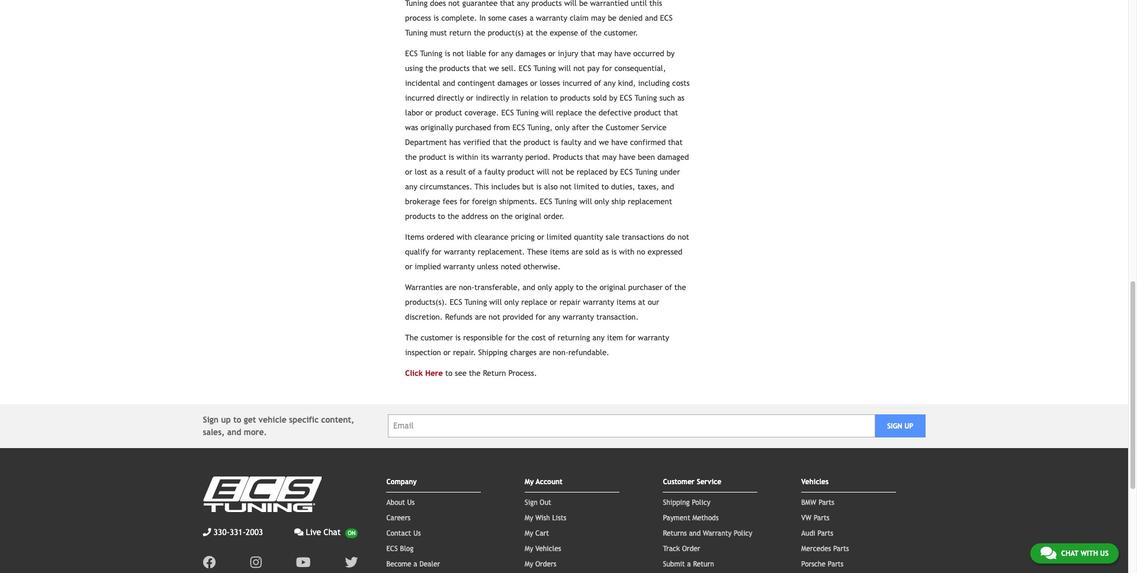 Task type: vqa. For each thing, say whether or not it's contained in the screenshot.
first 0 from the top of the page
no



Task type: locate. For each thing, give the bounding box(es) containing it.
and up order
[[689, 530, 701, 538]]

transactions
[[622, 233, 665, 242]]

1 horizontal spatial sign
[[525, 499, 538, 507]]

0 horizontal spatial incurred
[[405, 94, 435, 102]]

faulty
[[561, 138, 582, 147], [485, 168, 505, 177]]

for inside items ordered with clearance pricing or limited quantity sale transactions do not qualify for warranty replacement. these items are sold as is with no expressed or implied warranty unless noted otherwise.
[[432, 248, 442, 257]]

order
[[682, 545, 701, 553]]

0 vertical spatial policy
[[692, 499, 711, 507]]

not left the provided
[[489, 313, 501, 322]]

0 vertical spatial faulty
[[561, 138, 582, 147]]

warranty inside the ecs tuning is not liable for any damages or injury that may have occurred by using the products that we sell. ecs tuning will not pay for consequential, incidental and contingent damages or losses incurred of any kind, including costs incurred directly or indirectly in relation to products sold by ecs tuning such as labor or product coverage. ecs tuning will replace the defective product that was originally purchased from ecs tuning, only after the customer service department has verified that the product is faulty and we have confirmed that the product is within its warranty period. products that may have been damaged or lost as a result of a faulty product will not be replaced by ecs tuning under any circumstances. this includes but is also not limited to duties, taxes, and brokerage fees for foreign shipments. ecs tuning will only ship replacement products to the address on the original order.
[[492, 153, 523, 162]]

track
[[663, 545, 680, 553]]

incurred down pay
[[563, 79, 592, 88]]

0 vertical spatial comments image
[[294, 529, 304, 537]]

0 vertical spatial limited
[[574, 182, 599, 191]]

the inside the customer is responsible for the cost of returning any item for warranty inspection or repair. shipping charges are non-refundable.
[[518, 334, 529, 342]]

0 vertical spatial non-
[[459, 283, 475, 292]]

ecs up refunds
[[450, 298, 463, 307]]

taxes,
[[638, 182, 659, 191]]

0 horizontal spatial customer
[[606, 123, 639, 132]]

and up directly
[[443, 79, 456, 88]]

tuning up using
[[420, 49, 443, 58]]

customer
[[421, 334, 453, 342]]

click
[[405, 369, 423, 378]]

1 horizontal spatial return
[[693, 561, 715, 569]]

0 vertical spatial incurred
[[563, 79, 592, 88]]

comments image left the "chat with us"
[[1041, 546, 1057, 561]]

are down quantity
[[572, 248, 583, 257]]

1 horizontal spatial incurred
[[563, 79, 592, 88]]

0 horizontal spatial return
[[483, 369, 506, 378]]

sign for sign up to get vehicle specific content, sales, and more.
[[203, 415, 219, 425]]

1 vertical spatial vehicles
[[536, 545, 562, 553]]

0 vertical spatial us
[[407, 499, 415, 507]]

0 vertical spatial return
[[483, 369, 506, 378]]

at
[[639, 298, 646, 307]]

phone image
[[203, 529, 211, 537]]

0 vertical spatial customer
[[606, 123, 639, 132]]

1 vertical spatial sold
[[586, 248, 600, 257]]

0 horizontal spatial items
[[550, 248, 570, 257]]

1 vertical spatial shipping
[[663, 499, 690, 507]]

cost
[[532, 334, 546, 342]]

0 horizontal spatial limited
[[547, 233, 572, 242]]

1 horizontal spatial we
[[599, 138, 609, 147]]

1 horizontal spatial as
[[602, 248, 609, 257]]

policy
[[692, 499, 711, 507], [734, 530, 753, 538]]

comments image inside chat with us link
[[1041, 546, 1057, 561]]

of inside warranties are non-transferable, and only apply to the original purchaser of the products(s). ecs tuning will only replace or repair warranty items at our discretion. refunds are not provided for any warranty transaction.
[[665, 283, 672, 292]]

is up repair.
[[456, 334, 461, 342]]

products down 'losses'
[[560, 94, 591, 102]]

4 my from the top
[[525, 545, 534, 553]]

replace inside warranties are non-transferable, and only apply to the original purchaser of the products(s). ecs tuning will only replace or repair warranty items at our discretion. refunds are not provided for any warranty transaction.
[[522, 298, 548, 307]]

my for my account
[[525, 478, 534, 486]]

2 horizontal spatial as
[[678, 94, 685, 102]]

result
[[446, 168, 466, 177]]

0 horizontal spatial products
[[405, 212, 436, 221]]

to left see
[[446, 369, 453, 378]]

service up confirmed
[[642, 123, 667, 132]]

non- down returning
[[553, 348, 569, 357]]

0 vertical spatial replace
[[556, 108, 583, 117]]

of inside the customer is responsible for the cost of returning any item for warranty inspection or repair. shipping charges are non-refundable.
[[549, 334, 556, 342]]

any down lost
[[405, 182, 418, 191]]

ecs tuning image
[[203, 477, 321, 513]]

tuning inside warranties are non-transferable, and only apply to the original purchaser of the products(s). ecs tuning will only replace or repair warranty items at our discretion. refunds are not provided for any warranty transaction.
[[465, 298, 487, 307]]

comments image left live
[[294, 529, 304, 537]]

any inside the customer is responsible for the cost of returning any item for warranty inspection or repair. shipping charges are non-refundable.
[[593, 334, 605, 342]]

0 vertical spatial original
[[515, 212, 542, 221]]

my cart link
[[525, 530, 549, 538]]

1 vertical spatial non-
[[553, 348, 569, 357]]

returns and warranty policy
[[663, 530, 753, 538]]

0 horizontal spatial non-
[[459, 283, 475, 292]]

3 my from the top
[[525, 530, 534, 538]]

parts for bmw parts
[[819, 499, 835, 507]]

tuning
[[420, 49, 443, 58], [534, 64, 556, 73], [635, 94, 657, 102], [517, 108, 539, 117], [635, 168, 658, 177], [555, 197, 577, 206], [465, 298, 487, 307]]

sign up
[[888, 422, 914, 431]]

my left orders
[[525, 561, 534, 569]]

incurred down incidental
[[405, 94, 435, 102]]

1 vertical spatial limited
[[547, 233, 572, 242]]

twitter logo image
[[345, 556, 358, 569]]

5 my from the top
[[525, 561, 534, 569]]

0 vertical spatial items
[[550, 248, 570, 257]]

0 vertical spatial shipping
[[479, 348, 508, 357]]

1 vertical spatial service
[[697, 478, 722, 486]]

or left repair.
[[444, 348, 451, 357]]

sign inside sign up to get vehicle specific content, sales, and more.
[[203, 415, 219, 425]]

0 horizontal spatial policy
[[692, 499, 711, 507]]

customer up shipping policy link
[[663, 478, 695, 486]]

0 horizontal spatial as
[[430, 168, 437, 177]]

kind,
[[619, 79, 636, 88]]

porsche parts link
[[802, 561, 844, 569]]

1 horizontal spatial service
[[697, 478, 722, 486]]

fees
[[443, 197, 458, 206]]

0 vertical spatial as
[[678, 94, 685, 102]]

is inside items ordered with clearance pricing or limited quantity sale transactions do not qualify for warranty replacement. these items are sold as is with no expressed or implied warranty unless noted otherwise.
[[612, 248, 617, 257]]

is left liable
[[445, 49, 451, 58]]

0 horizontal spatial with
[[457, 233, 472, 242]]

parts for mercedes parts
[[834, 545, 850, 553]]

instagram logo image
[[250, 556, 262, 569]]

up inside button
[[905, 422, 914, 431]]

mercedes parts
[[802, 545, 850, 553]]

us for about us
[[407, 499, 415, 507]]

faulty down "its"
[[485, 168, 505, 177]]

will inside warranties are non-transferable, and only apply to the original purchaser of the products(s). ecs tuning will only replace or repair warranty items at our discretion. refunds are not provided for any warranty transaction.
[[490, 298, 502, 307]]

provided
[[503, 313, 534, 322]]

0 horizontal spatial faulty
[[485, 168, 505, 177]]

1 vertical spatial comments image
[[1041, 546, 1057, 561]]

refunds
[[445, 313, 473, 322]]

0 vertical spatial products
[[440, 64, 470, 73]]

0 vertical spatial damages
[[516, 49, 546, 58]]

limited down replaced in the right of the page
[[574, 182, 599, 191]]

parts up porsche parts "link"
[[834, 545, 850, 553]]

policy up methods
[[692, 499, 711, 507]]

to
[[551, 94, 558, 102], [602, 182, 609, 191], [438, 212, 445, 221], [576, 283, 584, 292], [446, 369, 453, 378], [233, 415, 241, 425]]

my wish lists link
[[525, 514, 567, 523]]

warranties
[[405, 283, 443, 292]]

may up pay
[[598, 49, 613, 58]]

0 vertical spatial sold
[[593, 94, 607, 102]]

not left be
[[552, 168, 564, 177]]

we left 'sell.'
[[489, 64, 499, 73]]

2 vertical spatial products
[[405, 212, 436, 221]]

0 vertical spatial with
[[457, 233, 472, 242]]

with
[[457, 233, 472, 242], [619, 248, 635, 257], [1081, 550, 1099, 558]]

1 horizontal spatial customer
[[663, 478, 695, 486]]

ecs up from
[[502, 108, 514, 117]]

by right occurred
[[667, 49, 675, 58]]

items inside warranties are non-transferable, and only apply to the original purchaser of the products(s). ecs tuning will only replace or repair warranty items at our discretion. refunds are not provided for any warranty transaction.
[[617, 298, 636, 307]]

by up duties, at top right
[[610, 168, 618, 177]]

brokerage
[[405, 197, 441, 206]]

2 horizontal spatial sign
[[888, 422, 903, 431]]

payment methods
[[663, 514, 719, 523]]

warranty down "our"
[[638, 334, 670, 342]]

the up lost
[[405, 153, 417, 162]]

1 horizontal spatial items
[[617, 298, 636, 307]]

tuning up 'losses'
[[534, 64, 556, 73]]

my left cart
[[525, 530, 534, 538]]

out
[[540, 499, 552, 507]]

limited inside items ordered with clearance pricing or limited quantity sale transactions do not qualify for warranty replacement. these items are sold as is with no expressed or implied warranty unless noted otherwise.
[[547, 233, 572, 242]]

1 horizontal spatial non-
[[553, 348, 569, 357]]

parts up mercedes parts
[[818, 530, 834, 538]]

will down injury
[[559, 64, 571, 73]]

0 horizontal spatial original
[[515, 212, 542, 221]]

apply
[[555, 283, 574, 292]]

1 horizontal spatial original
[[600, 283, 626, 292]]

and down under
[[662, 182, 675, 191]]

comments image
[[294, 529, 304, 537], [1041, 546, 1057, 561]]

shipping inside the customer is responsible for the cost of returning any item for warranty inspection or repair. shipping charges are non-refundable.
[[479, 348, 508, 357]]

a
[[440, 168, 444, 177], [478, 168, 482, 177], [414, 561, 418, 569], [688, 561, 691, 569]]

any left item
[[593, 334, 605, 342]]

0 horizontal spatial shipping
[[479, 348, 508, 357]]

may
[[598, 49, 613, 58], [603, 153, 617, 162]]

quantity
[[574, 233, 604, 242]]

contact
[[387, 530, 411, 538]]

parts for audi parts
[[818, 530, 834, 538]]

to left get
[[233, 415, 241, 425]]

to inside sign up to get vehicle specific content, sales, and more.
[[233, 415, 241, 425]]

0 horizontal spatial service
[[642, 123, 667, 132]]

was
[[405, 123, 419, 132]]

any down repair
[[548, 313, 561, 322]]

my for my cart
[[525, 530, 534, 538]]

1 horizontal spatial comments image
[[1041, 546, 1057, 561]]

vehicles
[[802, 478, 829, 486], [536, 545, 562, 553]]

2 horizontal spatial products
[[560, 94, 591, 102]]

not right 'do'
[[678, 233, 690, 242]]

parts
[[819, 499, 835, 507], [814, 514, 830, 523], [818, 530, 834, 538], [834, 545, 850, 553], [828, 561, 844, 569]]

sign
[[203, 415, 219, 425], [888, 422, 903, 431], [525, 499, 538, 507]]

1 horizontal spatial policy
[[734, 530, 753, 538]]

that down such
[[664, 108, 679, 117]]

to right apply
[[576, 283, 584, 292]]

replace
[[556, 108, 583, 117], [522, 298, 548, 307]]

we down defective
[[599, 138, 609, 147]]

0 horizontal spatial comments image
[[294, 529, 304, 537]]

warranty inside the customer is responsible for the cost of returning any item for warranty inspection or repair. shipping charges are non-refundable.
[[638, 334, 670, 342]]

vehicles up orders
[[536, 545, 562, 553]]

2 my from the top
[[525, 514, 534, 523]]

by up defective
[[610, 94, 618, 102]]

my for my orders
[[525, 561, 534, 569]]

comments image for live
[[294, 529, 304, 537]]

repair
[[560, 298, 581, 307]]

or inside warranties are non-transferable, and only apply to the original purchaser of the products(s). ecs tuning will only replace or repair warranty items at our discretion. refunds are not provided for any warranty transaction.
[[550, 298, 557, 307]]

submit a return
[[663, 561, 715, 569]]

these
[[527, 248, 548, 257]]

orders
[[536, 561, 557, 569]]

replacement
[[628, 197, 673, 206]]

as right lost
[[430, 168, 437, 177]]

1 vertical spatial chat
[[1062, 550, 1079, 558]]

up for sign up to get vehicle specific content, sales, and more.
[[221, 415, 231, 425]]

1 vertical spatial replace
[[522, 298, 548, 307]]

are down cost
[[539, 348, 551, 357]]

my down my cart at the left bottom of the page
[[525, 545, 534, 553]]

labor
[[405, 108, 423, 117]]

liable
[[467, 49, 486, 58]]

is down sale
[[612, 248, 617, 257]]

returns and warranty policy link
[[663, 530, 753, 538]]

1 horizontal spatial shipping
[[663, 499, 690, 507]]

payment
[[663, 514, 691, 523]]

0 vertical spatial service
[[642, 123, 667, 132]]

1 vertical spatial have
[[612, 138, 628, 147]]

warranty
[[492, 153, 523, 162], [444, 248, 476, 257], [444, 262, 475, 271], [583, 298, 615, 307], [563, 313, 594, 322], [638, 334, 670, 342]]

parts down mercedes parts
[[828, 561, 844, 569]]

1 vertical spatial with
[[619, 248, 635, 257]]

of
[[594, 79, 602, 88], [469, 168, 476, 177], [665, 283, 672, 292], [549, 334, 556, 342]]

the up incidental
[[426, 64, 437, 73]]

and down otherwise.
[[523, 283, 536, 292]]

damages up 'sell.'
[[516, 49, 546, 58]]

parts for vw parts
[[814, 514, 830, 523]]

ecs down also
[[540, 197, 553, 206]]

track order
[[663, 545, 701, 553]]

vw parts link
[[802, 514, 830, 523]]

1 horizontal spatial faulty
[[561, 138, 582, 147]]

1 horizontal spatial up
[[905, 422, 914, 431]]

within
[[457, 153, 479, 162]]

331-
[[230, 528, 246, 537]]

my left account
[[525, 478, 534, 486]]

ship
[[612, 197, 626, 206]]

is inside the customer is responsible for the cost of returning any item for warranty inspection or repair. shipping charges are non-refundable.
[[456, 334, 461, 342]]

0 horizontal spatial sign
[[203, 415, 219, 425]]

up inside sign up to get vehicle specific content, sales, and more.
[[221, 415, 231, 425]]

will down replaced in the right of the page
[[580, 197, 592, 206]]

for up charges
[[505, 334, 515, 342]]

have left been
[[619, 153, 636, 162]]

ecs up duties, at top right
[[621, 168, 633, 177]]

return left process. on the left of page
[[483, 369, 506, 378]]

porsche parts
[[802, 561, 844, 569]]

replace inside the ecs tuning is not liable for any damages or injury that may have occurred by using the products that we sell. ecs tuning will not pay for consequential, incidental and contingent damages or losses incurred of any kind, including costs incurred directly or indirectly in relation to products sold by ecs tuning such as labor or product coverage. ecs tuning will replace the defective product that was originally purchased from ecs tuning, only after the customer service department has verified that the product is faulty and we have confirmed that the product is within its warranty period. products that may have been damaged or lost as a result of a faulty product will not be replaced by ecs tuning under any circumstances. this includes but is also not limited to duties, taxes, and brokerage fees for foreign shipments. ecs tuning will only ship replacement products to the address on the original order.
[[556, 108, 583, 117]]

replace up after
[[556, 108, 583, 117]]

0 vertical spatial we
[[489, 64, 499, 73]]

for
[[489, 49, 499, 58], [602, 64, 612, 73], [460, 197, 470, 206], [432, 248, 442, 257], [536, 313, 546, 322], [505, 334, 515, 342], [626, 334, 636, 342]]

0 horizontal spatial up
[[221, 415, 231, 425]]

have
[[615, 49, 631, 58], [612, 138, 628, 147], [619, 153, 636, 162]]

a up this
[[478, 168, 482, 177]]

1 vertical spatial items
[[617, 298, 636, 307]]

no
[[637, 248, 646, 257]]

purchaser
[[629, 283, 663, 292]]

service up shipping policy link
[[697, 478, 722, 486]]

as down sale
[[602, 248, 609, 257]]

1 horizontal spatial products
[[440, 64, 470, 73]]

in
[[512, 94, 519, 102]]

2 horizontal spatial with
[[1081, 550, 1099, 558]]

my
[[525, 478, 534, 486], [525, 514, 534, 523], [525, 530, 534, 538], [525, 545, 534, 553], [525, 561, 534, 569]]

1 vertical spatial original
[[600, 283, 626, 292]]

ecs up using
[[405, 49, 418, 58]]

about us
[[387, 499, 415, 507]]

0 horizontal spatial we
[[489, 64, 499, 73]]

any inside warranties are non-transferable, and only apply to the original purchaser of the products(s). ecs tuning will only replace or repair warranty items at our discretion. refunds are not provided for any warranty transaction.
[[548, 313, 561, 322]]

live chat link
[[294, 527, 358, 539]]

ecs blog link
[[387, 545, 414, 553]]

bmw
[[802, 499, 817, 507]]

sold
[[593, 94, 607, 102], [586, 248, 600, 257]]

damages
[[516, 49, 546, 58], [498, 79, 528, 88]]

1 vertical spatial policy
[[734, 530, 753, 538]]

not inside items ordered with clearance pricing or limited quantity sale transactions do not qualify for warranty replacement. these items are sold as is with no expressed or implied warranty unless noted otherwise.
[[678, 233, 690, 242]]

shipping up 'payment'
[[663, 499, 690, 507]]

1 vertical spatial us
[[414, 530, 421, 538]]

vehicles up bmw parts link
[[802, 478, 829, 486]]

0 vertical spatial vehicles
[[802, 478, 829, 486]]

1 vertical spatial incurred
[[405, 94, 435, 102]]

sign inside button
[[888, 422, 903, 431]]

on
[[491, 212, 499, 221]]

original down shipments. at top left
[[515, 212, 542, 221]]

product down directly
[[435, 108, 463, 117]]

1 my from the top
[[525, 478, 534, 486]]

are inside items ordered with clearance pricing or limited quantity sale transactions do not qualify for warranty replacement. these items are sold as is with no expressed or implied warranty unless noted otherwise.
[[572, 248, 583, 257]]

sign for sign up
[[888, 422, 903, 431]]

are
[[572, 248, 583, 257], [445, 283, 457, 292], [475, 313, 487, 322], [539, 348, 551, 357]]

1 horizontal spatial limited
[[574, 182, 599, 191]]

comments image for chat
[[1041, 546, 1057, 561]]

contact us
[[387, 530, 421, 538]]

of right cost
[[549, 334, 556, 342]]

1 vertical spatial products
[[560, 94, 591, 102]]

0 vertical spatial chat
[[324, 528, 341, 537]]

order.
[[544, 212, 565, 221]]

up for sign up
[[905, 422, 914, 431]]

cart
[[536, 530, 549, 538]]

as right such
[[678, 94, 685, 102]]

for inside warranties are non-transferable, and only apply to the original purchaser of the products(s). ecs tuning will only replace or repair warranty items at our discretion. refunds are not provided for any warranty transaction.
[[536, 313, 546, 322]]

my account
[[525, 478, 563, 486]]

comments image inside live chat link
[[294, 529, 304, 537]]

youtube logo image
[[296, 556, 311, 569]]

1 vertical spatial return
[[693, 561, 715, 569]]

shipping down responsible
[[479, 348, 508, 357]]

parts right vw
[[814, 514, 830, 523]]

0 vertical spatial have
[[615, 49, 631, 58]]

sold inside the ecs tuning is not liable for any damages or injury that may have occurred by using the products that we sell. ecs tuning will not pay for consequential, incidental and contingent damages or losses incurred of any kind, including costs incurred directly or indirectly in relation to products sold by ecs tuning such as labor or product coverage. ecs tuning will replace the defective product that was originally purchased from ecs tuning, only after the customer service department has verified that the product is faulty and we have confirmed that the product is within its warranty period. products that may have been damaged or lost as a result of a faulty product will not be replaced by ecs tuning under any circumstances. this includes but is also not limited to duties, taxes, and brokerage fees for foreign shipments. ecs tuning will only ship replacement products to the address on the original order.
[[593, 94, 607, 102]]

2 vertical spatial with
[[1081, 550, 1099, 558]]

1 vertical spatial customer
[[663, 478, 695, 486]]

may up replaced in the right of the page
[[603, 153, 617, 162]]

return down order
[[693, 561, 715, 569]]

2 vertical spatial as
[[602, 248, 609, 257]]

vehicle
[[259, 415, 287, 425]]

not inside warranties are non-transferable, and only apply to the original purchaser of the products(s). ecs tuning will only replace or repair warranty items at our discretion. refunds are not provided for any warranty transaction.
[[489, 313, 501, 322]]

shipping
[[479, 348, 508, 357], [663, 499, 690, 507]]

of down pay
[[594, 79, 602, 88]]



Task type: describe. For each thing, give the bounding box(es) containing it.
that up contingent
[[472, 64, 487, 73]]

be
[[566, 168, 575, 177]]

1 vertical spatial faulty
[[485, 168, 505, 177]]

become
[[387, 561, 412, 569]]

not left pay
[[574, 64, 585, 73]]

to inside warranties are non-transferable, and only apply to the original purchaser of the products(s). ecs tuning will only replace or repair warranty items at our discretion. refunds are not provided for any warranty transaction.
[[576, 283, 584, 292]]

my orders
[[525, 561, 557, 569]]

or inside the customer is responsible for the cost of returning any item for warranty inspection or repair. shipping charges are non-refundable.
[[444, 348, 451, 357]]

a left 'result'
[[440, 168, 444, 177]]

limited inside the ecs tuning is not liable for any damages or injury that may have occurred by using the products that we sell. ecs tuning will not pay for consequential, incidental and contingent damages or losses incurred of any kind, including costs incurred directly or indirectly in relation to products sold by ecs tuning such as labor or product coverage. ecs tuning will replace the defective product that was originally purchased from ecs tuning, only after the customer service department has verified that the product is faulty and we have confirmed that the product is within its warranty period. products that may have been damaged or lost as a result of a faulty product will not be replaced by ecs tuning under any circumstances. this includes but is also not limited to duties, taxes, and brokerage fees for foreign shipments. ecs tuning will only ship replacement products to the address on the original order.
[[574, 182, 599, 191]]

dealer
[[420, 561, 440, 569]]

is down has
[[449, 153, 454, 162]]

my for my vehicles
[[525, 545, 534, 553]]

will down period.
[[537, 168, 550, 177]]

that up damaged
[[668, 138, 683, 147]]

a left dealer
[[414, 561, 418, 569]]

ecs inside warranties are non-transferable, and only apply to the original purchaser of the products(s). ecs tuning will only replace or repair warranty items at our discretion. refunds are not provided for any warranty transaction.
[[450, 298, 463, 307]]

implied
[[415, 262, 441, 271]]

incidental
[[405, 79, 440, 88]]

otherwise.
[[524, 262, 561, 271]]

2 vertical spatial have
[[619, 153, 636, 162]]

are up responsible
[[475, 313, 487, 322]]

0 vertical spatial may
[[598, 49, 613, 58]]

the up after
[[585, 108, 597, 117]]

1 vertical spatial damages
[[498, 79, 528, 88]]

product up period.
[[524, 138, 551, 147]]

330-
[[214, 528, 230, 537]]

specific
[[289, 415, 319, 425]]

2003
[[246, 528, 263, 537]]

only left apply
[[538, 283, 553, 292]]

warranty
[[703, 530, 732, 538]]

1 horizontal spatial chat
[[1062, 550, 1079, 558]]

or left injury
[[549, 49, 556, 58]]

audi
[[802, 530, 816, 538]]

refundable.
[[569, 348, 610, 357]]

returning
[[558, 334, 590, 342]]

tuning down relation
[[517, 108, 539, 117]]

methods
[[693, 514, 719, 523]]

to left duties, at top right
[[602, 182, 609, 191]]

ecs right 'sell.'
[[519, 64, 532, 73]]

account
[[536, 478, 563, 486]]

only up the provided
[[505, 298, 519, 307]]

our
[[648, 298, 660, 307]]

the right see
[[469, 369, 481, 378]]

content,
[[321, 415, 354, 425]]

as inside items ordered with clearance pricing or limited quantity sale transactions do not qualify for warranty replacement. these items are sold as is with no expressed or implied warranty unless noted otherwise.
[[602, 248, 609, 257]]

is right "but"
[[537, 182, 542, 191]]

customer inside the ecs tuning is not liable for any damages or injury that may have occurred by using the products that we sell. ecs tuning will not pay for consequential, incidental and contingent damages or losses incurred of any kind, including costs incurred directly or indirectly in relation to products sold by ecs tuning such as labor or product coverage. ecs tuning will replace the defective product that was originally purchased from ecs tuning, only after the customer service department has verified that the product is faulty and we have confirmed that the product is within its warranty period. products that may have been damaged or lost as a result of a faulty product will not be replaced by ecs tuning under any circumstances. this includes but is also not limited to duties, taxes, and brokerage fees for foreign shipments. ecs tuning will only ship replacement products to the address on the original order.
[[606, 123, 639, 132]]

for right pay
[[602, 64, 612, 73]]

pricing
[[511, 233, 535, 242]]

for right item
[[626, 334, 636, 342]]

for right liable
[[489, 49, 499, 58]]

1 vertical spatial may
[[603, 153, 617, 162]]

items ordered with clearance pricing or limited quantity sale transactions do not qualify for warranty replacement. these items are sold as is with no expressed or implied warranty unless noted otherwise.
[[405, 233, 690, 271]]

bmw parts
[[802, 499, 835, 507]]

defective
[[599, 108, 632, 117]]

products
[[553, 153, 583, 162]]

address
[[462, 212, 488, 221]]

that up pay
[[581, 49, 596, 58]]

warranty down repair
[[563, 313, 594, 322]]

0 vertical spatial by
[[667, 49, 675, 58]]

or right the labor
[[426, 108, 433, 117]]

occurred
[[634, 49, 665, 58]]

ecs down kind,
[[620, 94, 633, 102]]

contact us link
[[387, 530, 421, 538]]

is up products
[[553, 138, 559, 147]]

here
[[425, 369, 443, 378]]

a right submit
[[688, 561, 691, 569]]

my for my wish lists
[[525, 514, 534, 523]]

not left liable
[[453, 49, 464, 58]]

wish
[[536, 514, 550, 523]]

lists
[[553, 514, 567, 523]]

330-331-2003 link
[[203, 527, 263, 539]]

will up tuning,
[[541, 108, 554, 117]]

my vehicles link
[[525, 545, 562, 553]]

noted
[[501, 262, 521, 271]]

service inside the ecs tuning is not liable for any damages or injury that may have occurred by using the products that we sell. ecs tuning will not pay for consequential, incidental and contingent damages or losses incurred of any kind, including costs incurred directly or indirectly in relation to products sold by ecs tuning such as labor or product coverage. ecs tuning will replace the defective product that was originally purchased from ecs tuning, only after the customer service department has verified that the product is faulty and we have confirmed that the product is within its warranty period. products that may have been damaged or lost as a result of a faulty product will not be replaced by ecs tuning under any circumstances. this includes but is also not limited to duties, taxes, and brokerage fees for foreign shipments. ecs tuning will only ship replacement products to the address on the original order.
[[642, 123, 667, 132]]

original inside the ecs tuning is not liable for any damages or injury that may have occurred by using the products that we sell. ecs tuning will not pay for consequential, incidental and contingent damages or losses incurred of any kind, including costs incurred directly or indirectly in relation to products sold by ecs tuning such as labor or product coverage. ecs tuning will replace the defective product that was originally purchased from ecs tuning, only after the customer service department has verified that the product is faulty and we have confirmed that the product is within its warranty period. products that may have been damaged or lost as a result of a faulty product will not be replaced by ecs tuning under any circumstances. this includes but is also not limited to duties, taxes, and brokerage fees for foreign shipments. ecs tuning will only ship replacement products to the address on the original order.
[[515, 212, 542, 221]]

tuning down been
[[635, 168, 658, 177]]

are inside the customer is responsible for the cost of returning any item for warranty inspection or repair. shipping charges are non-refundable.
[[539, 348, 551, 357]]

sold inside items ordered with clearance pricing or limited quantity sale transactions do not qualify for warranty replacement. these items are sold as is with no expressed or implied warranty unless noted otherwise.
[[586, 248, 600, 257]]

non- inside warranties are non-transferable, and only apply to the original purchaser of the products(s). ecs tuning will only replace or repair warranty items at our discretion. refunds are not provided for any warranty transaction.
[[459, 283, 475, 292]]

confirmed
[[630, 138, 666, 147]]

customer service
[[663, 478, 722, 486]]

to down fees at left
[[438, 212, 445, 221]]

or down contingent
[[467, 94, 474, 102]]

of down within at left
[[469, 168, 476, 177]]

or down qualify
[[405, 262, 413, 271]]

original inside warranties are non-transferable, and only apply to the original purchaser of the products(s). ecs tuning will only replace or repair warranty items at our discretion. refunds are not provided for any warranty transaction.
[[600, 283, 626, 292]]

warranty left unless
[[444, 262, 475, 271]]

to down 'losses'
[[551, 94, 558, 102]]

chat with us
[[1062, 550, 1109, 558]]

us for contact us
[[414, 530, 421, 538]]

tuning,
[[528, 123, 553, 132]]

are right warranties
[[445, 283, 457, 292]]

transaction.
[[597, 313, 639, 322]]

product up "but"
[[508, 168, 535, 177]]

duties,
[[611, 182, 636, 191]]

330-331-2003
[[214, 528, 263, 537]]

mercedes
[[802, 545, 832, 553]]

responsible
[[463, 334, 503, 342]]

company
[[387, 478, 417, 486]]

0 horizontal spatial vehicles
[[536, 545, 562, 553]]

and inside warranties are non-transferable, and only apply to the original purchaser of the products(s). ecs tuning will only replace or repair warranty items at our discretion. refunds are not provided for any warranty transaction.
[[523, 283, 536, 292]]

or left lost
[[405, 168, 413, 177]]

2 vertical spatial by
[[610, 168, 618, 177]]

submit
[[663, 561, 685, 569]]

and down after
[[584, 138, 597, 147]]

items inside items ordered with clearance pricing or limited quantity sale transactions do not qualify for warranty replacement. these items are sold as is with no expressed or implied warranty unless noted otherwise.
[[550, 248, 570, 257]]

charges
[[510, 348, 537, 357]]

the down fees at left
[[448, 212, 459, 221]]

that up replaced in the right of the page
[[586, 153, 600, 162]]

products(s).
[[405, 298, 448, 307]]

get
[[244, 415, 256, 425]]

shipping policy link
[[663, 499, 711, 507]]

2 vertical spatial us
[[1101, 550, 1109, 558]]

not right also
[[560, 182, 572, 191]]

repair.
[[453, 348, 476, 357]]

sell.
[[502, 64, 517, 73]]

sign up to get vehicle specific content, sales, and more.
[[203, 415, 354, 437]]

using
[[405, 64, 423, 73]]

the right apply
[[586, 283, 598, 292]]

or up these
[[537, 233, 545, 242]]

0 horizontal spatial chat
[[324, 528, 341, 537]]

click here to see the return process.
[[405, 369, 537, 378]]

tuning up order.
[[555, 197, 577, 206]]

that down from
[[493, 138, 508, 147]]

become a dealer link
[[387, 561, 440, 569]]

has
[[450, 138, 461, 147]]

foreign
[[472, 197, 497, 206]]

the down from
[[510, 138, 522, 147]]

1 vertical spatial as
[[430, 168, 437, 177]]

any left kind,
[[604, 79, 616, 88]]

do
[[667, 233, 676, 242]]

tuning down including
[[635, 94, 657, 102]]

Email email field
[[388, 415, 876, 438]]

the right purchaser
[[675, 283, 686, 292]]

items
[[405, 233, 425, 242]]

vw parts
[[802, 514, 830, 523]]

careers link
[[387, 514, 411, 523]]

1 horizontal spatial vehicles
[[802, 478, 829, 486]]

contingent
[[458, 79, 495, 88]]

1 vertical spatial by
[[610, 94, 618, 102]]

its
[[481, 153, 490, 162]]

ecs right from
[[513, 123, 525, 132]]

my cart
[[525, 530, 549, 538]]

or up relation
[[531, 79, 538, 88]]

the right after
[[592, 123, 604, 132]]

sales,
[[203, 428, 225, 437]]

parts for porsche parts
[[828, 561, 844, 569]]

1 horizontal spatial with
[[619, 248, 635, 257]]

1 vertical spatial we
[[599, 138, 609, 147]]

losses
[[540, 79, 560, 88]]

product down "department"
[[419, 153, 447, 162]]

costs
[[673, 79, 690, 88]]

damaged
[[658, 153, 689, 162]]

item
[[607, 334, 623, 342]]

facebook logo image
[[203, 556, 216, 569]]

vw
[[802, 514, 812, 523]]

after
[[572, 123, 590, 132]]

warranty up transaction.
[[583, 298, 615, 307]]

and inside sign up to get vehicle specific content, sales, and more.
[[227, 428, 241, 437]]

sign up button
[[876, 415, 926, 438]]

purchased
[[456, 123, 491, 132]]

coverage.
[[465, 108, 499, 117]]

sale
[[606, 233, 620, 242]]

such
[[660, 94, 675, 102]]

audi parts
[[802, 530, 834, 538]]

circumstances.
[[420, 182, 473, 191]]

warranty down ordered
[[444, 248, 476, 257]]

product down such
[[634, 108, 662, 117]]

blog
[[400, 545, 414, 553]]

for right fees at left
[[460, 197, 470, 206]]

also
[[544, 182, 558, 191]]

only left "ship"
[[595, 197, 609, 206]]

only left after
[[555, 123, 570, 132]]

ecs left blog
[[387, 545, 398, 553]]

replacement.
[[478, 248, 525, 257]]

non- inside the customer is responsible for the cost of returning any item for warranty inspection or repair. shipping charges are non-refundable.
[[553, 348, 569, 357]]

the right on
[[501, 212, 513, 221]]

sign for sign out
[[525, 499, 538, 507]]

live chat
[[306, 528, 341, 537]]

any up 'sell.'
[[501, 49, 513, 58]]



